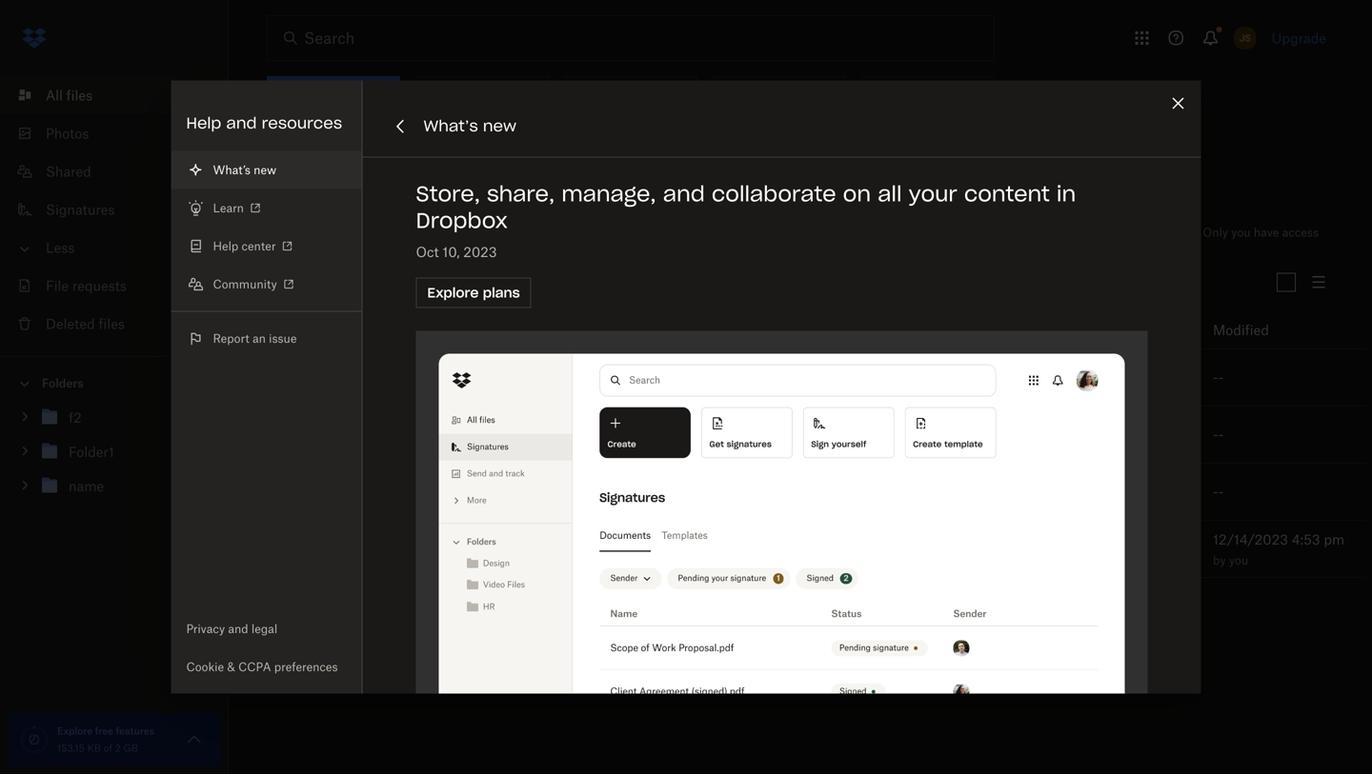 Task type: locate. For each thing, give the bounding box(es) containing it.
only left have at the top
[[1203, 225, 1228, 240]]

help and resources dialog
[[171, 81, 1201, 775]]

0 vertical spatial what's
[[424, 116, 478, 136]]

you left have at the top
[[1231, 225, 1251, 240]]

0 horizontal spatial new
[[254, 163, 276, 177]]

files up 'photos'
[[66, 87, 93, 103]]

all up community "link"
[[267, 219, 292, 246]]

and inside privacy and legal link
[[228, 622, 248, 636]]

requests
[[72, 278, 127, 294]]

access
[[1282, 225, 1319, 240], [1120, 322, 1163, 338]]

2 vertical spatial files
[[99, 316, 125, 332]]

all files up 'photos'
[[46, 87, 93, 103]]

name
[[267, 322, 306, 338]]

you for only you
[[1094, 371, 1116, 387]]

automated inside name folder1, modified 11/16/2023 2:30 pm, element
[[953, 429, 1005, 441]]

activity
[[403, 171, 449, 187]]

what's right go back image
[[424, 116, 478, 136]]

and left legal
[[228, 622, 248, 636]]

1 horizontal spatial files
[[99, 316, 125, 332]]

1 vertical spatial all
[[267, 219, 292, 246]]

only
[[1203, 225, 1228, 240], [1061, 371, 1090, 387]]

new inside 'button'
[[254, 163, 276, 177]]

community link
[[171, 265, 362, 303]]

files
[[66, 87, 93, 103], [298, 219, 343, 246], [99, 316, 125, 332]]

0 horizontal spatial all files
[[46, 87, 93, 103]]

all files
[[46, 87, 93, 103], [267, 219, 343, 246]]

-- inside name name, modified 12/7/2023 2:26 pm, element
[[1213, 484, 1224, 500]]

pm
[[1324, 532, 1345, 548]]

your
[[371, 171, 399, 187], [909, 181, 957, 207]]

you down can
[[1094, 371, 1116, 387]]

what's new up activity
[[424, 116, 517, 136]]

0 vertical spatial files
[[66, 87, 93, 103]]

explore plans button
[[416, 278, 531, 308]]

who
[[1061, 322, 1091, 338]]

-- inside name f2, modified 11/20/2023 11:54 am, element
[[1213, 370, 1224, 386]]

1 horizontal spatial what's
[[424, 116, 478, 136]]

less image
[[15, 240, 34, 259]]

files down file requests link
[[99, 316, 125, 332]]

gb
[[123, 743, 138, 755]]

dropbox
[[416, 207, 508, 234]]

explore up 153.15 at the bottom left
[[57, 726, 93, 737]]

name intro to dropbox.pdf, modified 12/14/2023 4:53 pm, element
[[267, 521, 1367, 578]]

1 horizontal spatial only
[[1203, 225, 1228, 240]]

-- for name folder1, modified 11/16/2023 2:30 pm, element
[[1213, 427, 1224, 443]]

an
[[252, 332, 266, 346]]

all files up recents
[[267, 219, 343, 246]]

1 vertical spatial access
[[1120, 322, 1163, 338]]

0 vertical spatial new
[[483, 116, 517, 136]]

you right by
[[1229, 554, 1248, 568]]

automated
[[953, 372, 1005, 384], [953, 429, 1005, 441]]

1 automated from the top
[[953, 372, 1005, 384]]

folders
[[42, 376, 83, 391]]

explore inside explore free features 153.15 kb of 2 gb
[[57, 726, 93, 737]]

and up what's new 'button'
[[226, 113, 257, 133]]

2
[[115, 743, 121, 755]]

3 -- from the top
[[1213, 484, 1224, 500]]

2 vertical spatial and
[[228, 622, 248, 636]]

0 vertical spatial explore
[[427, 284, 479, 302]]

only for only you have access
[[1203, 225, 1228, 240]]

2 horizontal spatial files
[[298, 219, 343, 246]]

0 horizontal spatial access
[[1120, 322, 1163, 338]]

access right can
[[1120, 322, 1163, 338]]

automated inside name f2, modified 11/20/2023 11:54 am, element
[[953, 372, 1005, 384]]

cookie
[[186, 660, 224, 675]]

signatures
[[46, 202, 115, 218]]

modified button
[[1213, 319, 1319, 342]]

1 vertical spatial automated
[[953, 429, 1005, 441]]

10,
[[443, 244, 460, 260]]

folders button
[[0, 369, 229, 397]]

center
[[242, 239, 276, 253]]

12/14/2023 4:53 pm by you
[[1213, 532, 1345, 568]]

files for 'all files' link at the top of the page
[[66, 87, 93, 103]]

1 -- from the top
[[1213, 370, 1224, 386]]

and right manage,
[[663, 181, 705, 207]]

1 vertical spatial help
[[213, 239, 238, 253]]

help inside 'link'
[[213, 239, 238, 253]]

what's inside 'button'
[[213, 163, 251, 177]]

2 -- from the top
[[1213, 427, 1224, 443]]

1 horizontal spatial what's new
[[424, 116, 517, 136]]

0 horizontal spatial files
[[66, 87, 93, 103]]

0 vertical spatial help
[[186, 113, 221, 133]]

help left center
[[213, 239, 238, 253]]

1 vertical spatial what's
[[213, 163, 251, 177]]

explore inside button
[[427, 284, 479, 302]]

ccpa
[[238, 660, 271, 675]]

suggested from your activity
[[266, 171, 449, 187]]

1 vertical spatial only
[[1061, 371, 1090, 387]]

-- inside name folder1, modified 11/16/2023 2:30 pm, element
[[1213, 427, 1224, 443]]

0 horizontal spatial what's new
[[213, 163, 276, 177]]

all
[[46, 87, 63, 103], [267, 219, 292, 246]]

0 vertical spatial --
[[1213, 370, 1224, 386]]

0 vertical spatial and
[[226, 113, 257, 133]]

new up share,
[[483, 116, 517, 136]]

you inside 12/14/2023 4:53 pm by you
[[1229, 554, 1248, 568]]

preferences
[[274, 660, 338, 675]]

and for legal
[[228, 622, 248, 636]]

1 vertical spatial all files
[[267, 219, 343, 246]]

you
[[1231, 225, 1251, 240], [1094, 371, 1116, 387], [1229, 554, 1248, 568]]

0 vertical spatial only
[[1203, 225, 1228, 240]]

1 vertical spatial what's new
[[213, 163, 276, 177]]

deleted
[[46, 316, 95, 332]]

name link
[[328, 481, 363, 504]]

oct
[[416, 244, 439, 260]]

1 horizontal spatial access
[[1282, 225, 1319, 240]]

you for only you have access
[[1231, 225, 1251, 240]]

resources
[[262, 113, 342, 133]]

0 vertical spatial access
[[1282, 225, 1319, 240]]

signatures link
[[15, 191, 229, 229]]

recents button
[[267, 267, 348, 298]]

list
[[0, 65, 229, 356]]

1 horizontal spatial all files
[[267, 219, 343, 246]]

all
[[878, 181, 902, 207]]

all files list item
[[0, 76, 229, 114]]

files inside list item
[[66, 87, 93, 103]]

2 vertical spatial you
[[1229, 554, 1248, 568]]

only you button
[[1061, 368, 1116, 389]]

-
[[1213, 370, 1218, 386], [1218, 370, 1224, 386], [1213, 427, 1218, 443], [1218, 427, 1224, 443], [1213, 484, 1218, 500], [1218, 484, 1224, 500]]

help center
[[213, 239, 276, 253]]

2 automated from the top
[[953, 429, 1005, 441]]

legal
[[251, 622, 277, 636]]

all up 'photos'
[[46, 87, 63, 103]]

explore down 10,
[[427, 284, 479, 302]]

oct 10, 2023
[[416, 244, 497, 260]]

your right all
[[909, 181, 957, 207]]

1 horizontal spatial your
[[909, 181, 957, 207]]

0 horizontal spatial only
[[1061, 371, 1090, 387]]

only right add to starred image
[[1061, 371, 1090, 387]]

free
[[95, 726, 113, 737]]

0 vertical spatial all
[[46, 87, 63, 103]]

and
[[226, 113, 257, 133], [663, 181, 705, 207], [228, 622, 248, 636]]

2 vertical spatial --
[[1213, 484, 1224, 500]]

1 vertical spatial explore
[[57, 726, 93, 737]]

0 horizontal spatial explore
[[57, 726, 93, 737]]

0 horizontal spatial what's
[[213, 163, 251, 177]]

files inside "link"
[[99, 316, 125, 332]]

1 horizontal spatial all
[[267, 219, 292, 246]]

help for help and resources
[[186, 113, 221, 133]]

access right have at the top
[[1282, 225, 1319, 240]]

and for resources
[[226, 113, 257, 133]]

0 horizontal spatial all
[[46, 87, 63, 103]]

from
[[338, 171, 368, 187]]

your right from
[[371, 171, 399, 187]]

explore for explore free features 153.15 kb of 2 gb
[[57, 726, 93, 737]]

0 vertical spatial you
[[1231, 225, 1251, 240]]

what's new up the learn
[[213, 163, 276, 177]]

table
[[240, 312, 1367, 578]]

content
[[964, 181, 1050, 207]]

what's new inside what's new 'button'
[[213, 163, 276, 177]]

help up what's new 'button'
[[186, 113, 221, 133]]

1 vertical spatial and
[[663, 181, 705, 207]]

files for deleted files "link"
[[99, 316, 125, 332]]

0 vertical spatial all files
[[46, 87, 93, 103]]

2023
[[463, 244, 497, 260]]

learn
[[213, 201, 244, 215]]

automated for name f2, modified 11/20/2023 11:54 am, element
[[953, 372, 1005, 384]]

--
[[1213, 370, 1224, 386], [1213, 427, 1224, 443], [1213, 484, 1224, 500]]

intro
[[328, 541, 357, 557]]

you inside button
[[1094, 371, 1116, 387]]

new up the learn link
[[254, 163, 276, 177]]

help
[[186, 113, 221, 133], [213, 239, 238, 253]]

only inside button
[[1061, 371, 1090, 387]]

by
[[1213, 554, 1226, 568]]

dropbox image
[[15, 19, 53, 57]]

name
[[328, 484, 363, 500]]

what's up the learn
[[213, 163, 251, 177]]

1 horizontal spatial explore
[[427, 284, 479, 302]]

go back image
[[389, 115, 412, 138]]

1 vertical spatial --
[[1213, 427, 1224, 443]]

files up recents
[[298, 219, 343, 246]]

group
[[0, 397, 229, 518]]

1 vertical spatial you
[[1094, 371, 1116, 387]]

1 vertical spatial new
[[254, 163, 276, 177]]

0 vertical spatial automated
[[953, 372, 1005, 384]]



Task type: describe. For each thing, give the bounding box(es) containing it.
name f2, modified 11/20/2023 11:54 am, element
[[267, 350, 1367, 407]]

to
[[361, 541, 374, 557]]

plans
[[483, 284, 520, 302]]

12/14/2023
[[1213, 532, 1288, 548]]

explore free features 153.15 kb of 2 gb
[[57, 726, 154, 755]]

less
[[46, 240, 75, 256]]

report an issue link
[[171, 320, 362, 358]]

modified
[[1213, 322, 1269, 338]]

shared link
[[15, 152, 229, 191]]

starred
[[371, 274, 419, 291]]

your inside store, share, manage, and collaborate on all your content in dropbox
[[909, 181, 957, 207]]

deleted files
[[46, 316, 125, 332]]

recents
[[282, 274, 333, 291]]

manage,
[[562, 181, 656, 207]]

file requests
[[46, 278, 127, 294]]

add to starred image
[[1022, 366, 1045, 389]]

in
[[1057, 181, 1076, 207]]

have
[[1254, 225, 1279, 240]]

features
[[116, 726, 154, 737]]

what's new button
[[171, 151, 362, 189]]

0 vertical spatial what's new
[[424, 116, 517, 136]]

-- for name f2, modified 11/20/2023 11:54 am, element
[[1213, 370, 1224, 386]]

help center link
[[171, 227, 362, 265]]

privacy and legal link
[[171, 610, 362, 648]]

quota usage element
[[19, 725, 50, 756]]

starred button
[[356, 267, 434, 298]]

privacy and legal
[[186, 622, 277, 636]]

collaborate
[[712, 181, 836, 207]]

store,
[[416, 181, 480, 207]]

share,
[[487, 181, 555, 207]]

issue
[[269, 332, 297, 346]]

153.15
[[57, 743, 85, 755]]

shared
[[46, 163, 91, 180]]

folder1 link
[[328, 424, 373, 446]]

can
[[1094, 322, 1117, 338]]

all inside list item
[[46, 87, 63, 103]]

0 horizontal spatial your
[[371, 171, 399, 187]]

store, share, manage, and collaborate on all your content in dropbox
[[416, 181, 1076, 234]]

all files link
[[15, 76, 229, 114]]

the entry point screen of dropbox sign image
[[439, 354, 1125, 775]]

learn link
[[171, 189, 362, 227]]

deleted files link
[[15, 305, 229, 343]]

name name, modified 12/7/2023 2:26 pm, element
[[267, 464, 1367, 521]]

list containing all files
[[0, 65, 229, 356]]

only you have access
[[1203, 225, 1319, 240]]

1 horizontal spatial new
[[483, 116, 517, 136]]

privacy
[[186, 622, 225, 636]]

report
[[213, 332, 249, 346]]

photos
[[46, 125, 89, 141]]

of
[[104, 743, 112, 755]]

upgrade
[[1272, 30, 1326, 46]]

suggested
[[266, 171, 334, 187]]

on
[[843, 181, 871, 207]]

-- for name name, modified 12/7/2023 2:26 pm, element
[[1213, 484, 1224, 500]]

cookie & ccpa preferences
[[186, 660, 338, 675]]

name button
[[267, 319, 1014, 342]]

intro to dropbox.pdf link
[[328, 538, 455, 561]]

report an issue
[[213, 332, 297, 346]]

1 vertical spatial files
[[298, 219, 343, 246]]

automated for name folder1, modified 11/16/2023 2:30 pm, element
[[953, 429, 1005, 441]]

explore plans
[[427, 284, 520, 302]]

all files inside 'all files' link
[[46, 87, 93, 103]]

who can access
[[1061, 322, 1163, 338]]

4:53
[[1292, 532, 1320, 548]]

file
[[46, 278, 69, 294]]

community
[[213, 277, 277, 292]]

help and resources
[[186, 113, 342, 133]]

table containing name
[[240, 312, 1367, 578]]

only you
[[1061, 371, 1116, 387]]

file requests link
[[15, 267, 229, 305]]

kb
[[87, 743, 101, 755]]

cookie & ccpa preferences button
[[171, 648, 362, 687]]

&
[[227, 660, 235, 675]]

and inside store, share, manage, and collaborate on all your content in dropbox
[[663, 181, 705, 207]]

folder1
[[328, 427, 373, 443]]

photos link
[[15, 114, 229, 152]]

upgrade link
[[1272, 30, 1326, 46]]

explore for explore plans
[[427, 284, 479, 302]]

only for only you
[[1061, 371, 1090, 387]]

dropbox.pdf
[[377, 541, 455, 557]]

help for help center
[[213, 239, 238, 253]]

intro to dropbox.pdf
[[328, 541, 455, 557]]

name folder1, modified 11/16/2023 2:30 pm, element
[[267, 407, 1367, 464]]



Task type: vqa. For each thing, say whether or not it's contained in the screenshot.
'transfer' corresponding to Test
no



